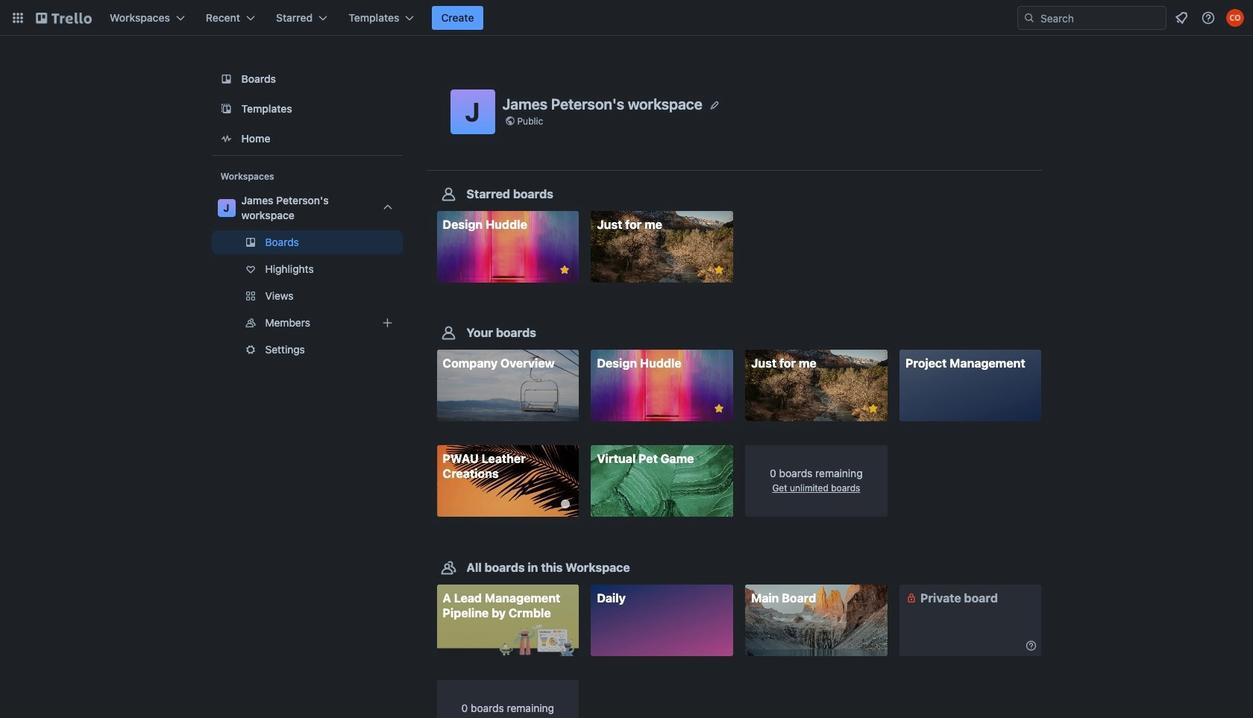 Task type: vqa. For each thing, say whether or not it's contained in the screenshot.
CLEAR FILTERS
no



Task type: locate. For each thing, give the bounding box(es) containing it.
click to unstar this board. it will be removed from your starred list. image
[[712, 263, 726, 277]]

Search field
[[1036, 7, 1166, 28]]

board image
[[217, 70, 235, 88]]

template board image
[[217, 100, 235, 118]]

home image
[[217, 130, 235, 148]]

0 notifications image
[[1173, 9, 1191, 27]]

back to home image
[[36, 6, 92, 30]]

0 horizontal spatial click to unstar this board. it will be removed from your starred list. image
[[558, 263, 572, 277]]

open information menu image
[[1201, 10, 1216, 25]]

sm image
[[904, 591, 919, 606], [1024, 638, 1039, 653]]

1 vertical spatial sm image
[[1024, 638, 1039, 653]]

add image
[[379, 314, 397, 332]]

click to unstar this board. it will be removed from your starred list. image
[[558, 263, 572, 277], [712, 402, 726, 416], [867, 402, 880, 416]]

search image
[[1024, 12, 1036, 24]]

0 vertical spatial sm image
[[904, 591, 919, 606]]

2 horizontal spatial click to unstar this board. it will be removed from your starred list. image
[[867, 402, 880, 416]]

there is new activity on this board. image
[[561, 500, 570, 509]]



Task type: describe. For each thing, give the bounding box(es) containing it.
1 horizontal spatial sm image
[[1024, 638, 1039, 653]]

0 horizontal spatial sm image
[[904, 591, 919, 606]]

primary element
[[0, 0, 1253, 36]]

christina overa (christinaovera) image
[[1227, 9, 1244, 27]]

1 horizontal spatial click to unstar this board. it will be removed from your starred list. image
[[712, 402, 726, 416]]



